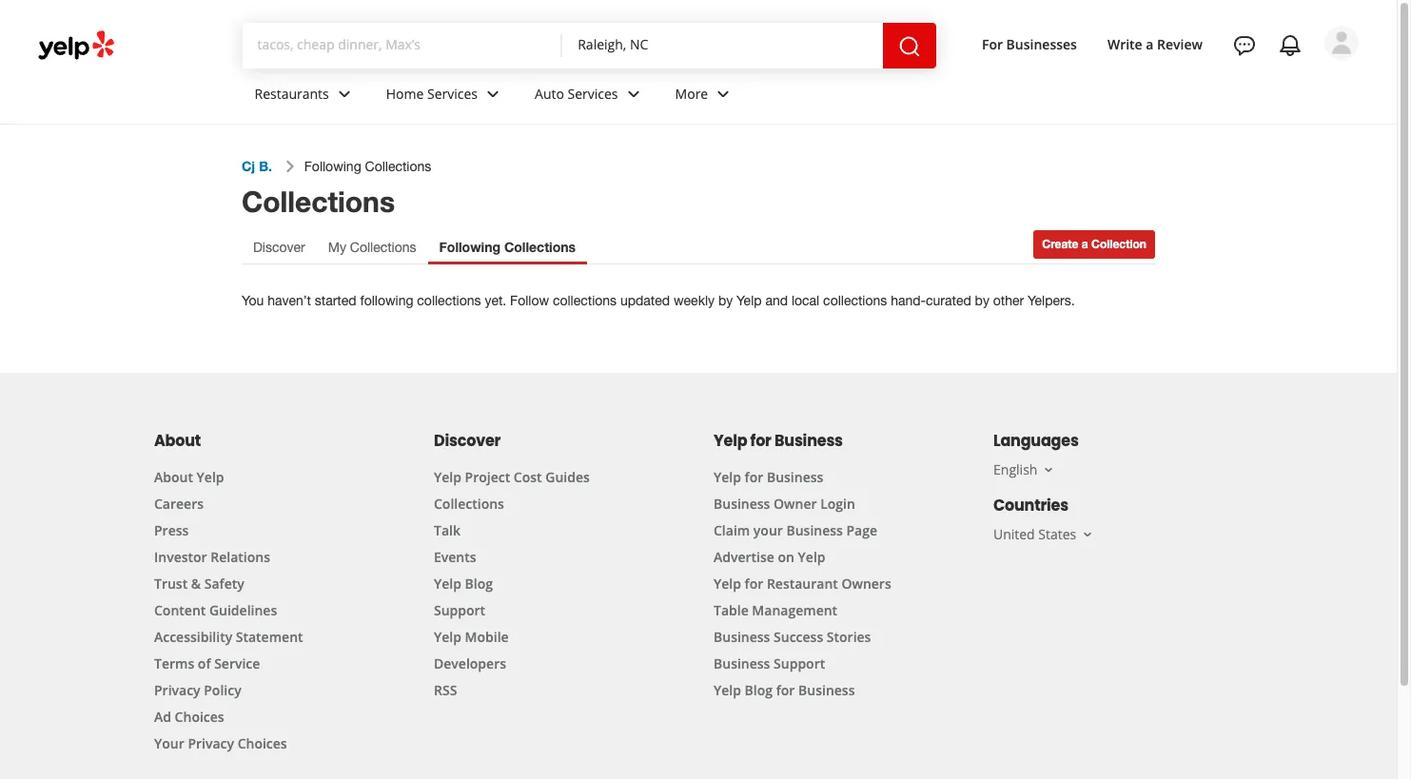 Task type: vqa. For each thing, say whether or not it's contained in the screenshot.
-
no



Task type: describe. For each thing, give the bounding box(es) containing it.
ad choices link
[[154, 708, 224, 726]]

follow
[[510, 293, 549, 308]]

accessibility
[[154, 628, 232, 646]]

content
[[154, 601, 206, 619]]

create
[[1042, 237, 1079, 251]]

yelp for restaurant owners link
[[714, 575, 891, 593]]

local
[[792, 293, 820, 308]]

claim
[[714, 521, 750, 540]]

review
[[1157, 35, 1203, 53]]

guides
[[545, 468, 590, 486]]

3 collections from the left
[[823, 293, 887, 308]]

developers link
[[434, 655, 506, 673]]

owner
[[774, 495, 817, 513]]

notifications image
[[1279, 34, 1302, 57]]

relations
[[211, 548, 270, 566]]

collections right my
[[350, 240, 416, 255]]

create a collection
[[1042, 237, 1147, 251]]

cj
[[242, 158, 255, 174]]

mobile
[[465, 628, 509, 646]]

trust & safety link
[[154, 575, 244, 593]]

address, neighborhood, city, state or zip text field
[[578, 35, 868, 54]]

1 vertical spatial privacy
[[188, 735, 234, 753]]

and
[[765, 293, 788, 308]]

following collections inside 'link'
[[439, 239, 576, 255]]

about yelp careers press investor relations trust & safety content guidelines accessibility statement terms of service privacy policy ad choices your privacy choices
[[154, 468, 303, 753]]

hand-
[[891, 293, 926, 308]]

started
[[315, 293, 356, 308]]

owners
[[842, 575, 891, 593]]

discover inside following collections tab list
[[253, 240, 305, 255]]

home services link
[[371, 69, 520, 124]]

rss link
[[434, 681, 457, 699]]

languages
[[993, 430, 1079, 452]]

yelp down business support link
[[714, 681, 741, 699]]

services for auto services
[[568, 84, 618, 102]]

advertise
[[714, 548, 774, 566]]

more
[[675, 84, 708, 102]]

notifications image
[[1279, 34, 1302, 57]]

business up 'yelp for business' link
[[775, 430, 843, 452]]

following
[[360, 293, 413, 308]]

login
[[820, 495, 855, 513]]

table management link
[[714, 601, 838, 619]]

home services
[[386, 84, 478, 102]]

discover link
[[242, 230, 317, 265]]

yelp project cost guides link
[[434, 468, 590, 486]]

for up 'yelp for business' link
[[750, 430, 772, 452]]

claim your business page link
[[714, 521, 877, 540]]

my
[[328, 240, 346, 255]]

yelp left and at the right top of the page
[[737, 293, 762, 308]]

tacos, cheap dinner, Max's text field
[[257, 35, 547, 54]]

for businesses
[[982, 35, 1077, 53]]

events
[[434, 548, 476, 566]]

24 chevron down v2 image
[[622, 82, 645, 105]]

events link
[[434, 548, 476, 566]]

collections inside 'link'
[[504, 239, 576, 255]]

business up yelp blog for business 'link'
[[714, 655, 770, 673]]

service
[[214, 655, 260, 673]]

yelp up claim
[[714, 468, 741, 486]]

auto
[[535, 84, 564, 102]]

business up owner
[[767, 468, 823, 486]]

talk
[[434, 521, 461, 540]]

business down owner
[[786, 521, 843, 540]]

yelp up 'yelp for business' link
[[714, 430, 747, 452]]

terms
[[154, 655, 194, 673]]

yelp blog link
[[434, 575, 493, 593]]

1 by from the left
[[718, 293, 733, 308]]

yelp mobile link
[[434, 628, 509, 646]]

create a collection button
[[1034, 230, 1155, 259]]

24 chevron down v2 image for more
[[712, 82, 735, 105]]

support inside "yelp for business business owner login claim your business page advertise on yelp yelp for restaurant owners table management business success stories business support yelp blog for business"
[[774, 655, 825, 673]]

24 chevron down v2 image for restaurants
[[333, 82, 356, 105]]

for down advertise on the bottom right
[[745, 575, 763, 593]]

countries
[[993, 495, 1069, 517]]

1 horizontal spatial choices
[[238, 735, 287, 753]]

yelp project cost guides collections talk events yelp blog support yelp mobile developers rss
[[434, 468, 590, 699]]

restaurant
[[767, 575, 838, 593]]

collections up my
[[242, 185, 395, 219]]

updated
[[620, 293, 670, 308]]

cj b. link
[[242, 158, 272, 174]]

write
[[1108, 35, 1143, 53]]

blog inside "yelp for business business owner login claim your business page advertise on yelp yelp for restaurant owners table management business success stories business support yelp blog for business"
[[745, 681, 773, 699]]

content guidelines link
[[154, 601, 277, 619]]

yelp right the on
[[798, 548, 826, 566]]

collections down home
[[365, 159, 431, 174]]

cj b. image
[[1325, 26, 1359, 60]]

24 chevron down v2 image for home services
[[482, 82, 504, 105]]

collection
[[1091, 237, 1147, 251]]

  text field
[[578, 35, 868, 56]]

cj b.
[[242, 158, 272, 174]]

yelp for business
[[714, 430, 843, 452]]

yelp inside about yelp careers press investor relations trust & safety content guidelines accessibility statement terms of service privacy policy ad choices your privacy choices
[[197, 468, 224, 486]]

talk link
[[434, 521, 461, 540]]

about for about yelp careers press investor relations trust & safety content guidelines accessibility statement terms of service privacy policy ad choices your privacy choices
[[154, 468, 193, 486]]

1 horizontal spatial discover
[[434, 430, 501, 452]]

blog inside yelp project cost guides collections talk events yelp blog support yelp mobile developers rss
[[465, 575, 493, 593]]

you haven't started following collections yet. follow collections updated weekly by yelp and local collections hand-curated by other yelpers.
[[242, 293, 1075, 308]]

yelp down support link
[[434, 628, 462, 646]]

trust
[[154, 575, 188, 593]]

your privacy choices link
[[154, 735, 287, 753]]

haven't
[[268, 293, 311, 308]]



Task type: locate. For each thing, give the bounding box(es) containing it.
business up claim
[[714, 495, 770, 513]]

following
[[304, 159, 361, 174], [439, 239, 501, 255]]

0 horizontal spatial support
[[434, 601, 485, 619]]

statement
[[236, 628, 303, 646]]

careers link
[[154, 495, 204, 513]]

0 horizontal spatial by
[[718, 293, 733, 308]]

choices down policy
[[238, 735, 287, 753]]

blog up support link
[[465, 575, 493, 593]]

1 vertical spatial discover
[[434, 430, 501, 452]]

curated
[[926, 293, 971, 308]]

guidelines
[[209, 601, 277, 619]]

a
[[1146, 35, 1154, 53], [1082, 237, 1088, 251]]

2 by from the left
[[975, 293, 990, 308]]

by
[[718, 293, 733, 308], [975, 293, 990, 308]]

yet.
[[485, 293, 506, 308]]

yelp up 'table'
[[714, 575, 741, 593]]

0 vertical spatial a
[[1146, 35, 1154, 53]]

safety
[[204, 575, 244, 593]]

yelp blog for business link
[[714, 681, 855, 699]]

investor relations link
[[154, 548, 270, 566]]

careers
[[154, 495, 204, 513]]

1 vertical spatial about
[[154, 468, 193, 486]]

privacy policy link
[[154, 681, 241, 699]]

services left 24 chevron down v2 image
[[568, 84, 618, 102]]

0 vertical spatial following collections
[[304, 159, 431, 174]]

24 chevron down v2 image inside more link
[[712, 82, 735, 105]]

page
[[846, 521, 877, 540]]

your
[[753, 521, 783, 540]]

following collections tab list
[[242, 230, 587, 265]]

table
[[714, 601, 749, 619]]

0 vertical spatial blog
[[465, 575, 493, 593]]

collections right local
[[823, 293, 887, 308]]

about yelp link
[[154, 468, 224, 486]]

support inside yelp project cost guides collections talk events yelp blog support yelp mobile developers rss
[[434, 601, 485, 619]]

about for about
[[154, 430, 201, 452]]

press
[[154, 521, 189, 540]]

1 about from the top
[[154, 430, 201, 452]]

press link
[[154, 521, 189, 540]]

choices down privacy policy link
[[175, 708, 224, 726]]

by right weekly
[[718, 293, 733, 308]]

1 24 chevron down v2 image from the left
[[333, 82, 356, 105]]

24 chevron down v2 image right restaurants
[[333, 82, 356, 105]]

discover up project
[[434, 430, 501, 452]]

privacy down terms
[[154, 681, 200, 699]]

yelpers.
[[1028, 293, 1075, 308]]

0 vertical spatial privacy
[[154, 681, 200, 699]]

2 horizontal spatial collections
[[823, 293, 887, 308]]

stories
[[827, 628, 871, 646]]

business down 'table'
[[714, 628, 770, 646]]

blog down business support link
[[745, 681, 773, 699]]

business
[[775, 430, 843, 452], [767, 468, 823, 486], [714, 495, 770, 513], [786, 521, 843, 540], [714, 628, 770, 646], [714, 655, 770, 673], [798, 681, 855, 699]]

following up yet.
[[439, 239, 501, 255]]

discover up haven't
[[253, 240, 305, 255]]

a right 'create'
[[1082, 237, 1088, 251]]

0 horizontal spatial blog
[[465, 575, 493, 593]]

1 collections from the left
[[417, 293, 481, 308]]

investor
[[154, 548, 207, 566]]

collections down project
[[434, 495, 504, 513]]

yelp up careers link
[[197, 468, 224, 486]]

write a review
[[1108, 35, 1203, 53]]

auto services
[[535, 84, 618, 102]]

collections right follow
[[553, 293, 617, 308]]

terms of service link
[[154, 655, 260, 673]]

restaurants
[[255, 84, 329, 102]]

0 vertical spatial following
[[304, 159, 361, 174]]

following right the b.
[[304, 159, 361, 174]]

1 horizontal spatial support
[[774, 655, 825, 673]]

you
[[242, 293, 264, 308]]

yelp down events
[[434, 575, 462, 593]]

by left "other" at the top right of the page
[[975, 293, 990, 308]]

0 vertical spatial discover
[[253, 240, 305, 255]]

about up about yelp link
[[154, 430, 201, 452]]

0 vertical spatial support
[[434, 601, 485, 619]]

1 horizontal spatial following
[[439, 239, 501, 255]]

advertise on yelp link
[[714, 548, 826, 566]]

business down stories at the bottom of the page
[[798, 681, 855, 699]]

discover
[[253, 240, 305, 255], [434, 430, 501, 452]]

services inside "link"
[[568, 84, 618, 102]]

success
[[774, 628, 823, 646]]

1 vertical spatial following
[[439, 239, 501, 255]]

home
[[386, 84, 424, 102]]

None search field
[[242, 23, 959, 69]]

1 vertical spatial blog
[[745, 681, 773, 699]]

weekly
[[674, 293, 715, 308]]

24 chevron down v2 image inside restaurants link
[[333, 82, 356, 105]]

2 collections from the left
[[553, 293, 617, 308]]

1 services from the left
[[427, 84, 478, 102]]

restaurants link
[[239, 69, 371, 124]]

a inside button
[[1082, 237, 1088, 251]]

0 horizontal spatial following collections
[[304, 159, 431, 174]]

0 horizontal spatial choices
[[175, 708, 224, 726]]

1 horizontal spatial 24 chevron down v2 image
[[482, 82, 504, 105]]

1 horizontal spatial blog
[[745, 681, 773, 699]]

2 about from the top
[[154, 468, 193, 486]]

yelp for business link
[[714, 468, 823, 486]]

1 horizontal spatial services
[[568, 84, 618, 102]]

b.
[[259, 158, 272, 174]]

1 vertical spatial support
[[774, 655, 825, 673]]

search image
[[898, 35, 921, 58], [898, 35, 921, 58]]

more link
[[660, 69, 750, 124]]

cost
[[514, 468, 542, 486]]

services for home services
[[427, 84, 478, 102]]

services
[[427, 84, 478, 102], [568, 84, 618, 102]]

24 chevron down v2 image inside home services link
[[482, 82, 504, 105]]

business owner login link
[[714, 495, 855, 513]]

  text field
[[257, 35, 547, 56]]

on
[[778, 548, 795, 566]]

project
[[465, 468, 510, 486]]

policy
[[204, 681, 241, 699]]

0 horizontal spatial discover
[[253, 240, 305, 255]]

privacy down the ad choices link
[[188, 735, 234, 753]]

for up business owner login "link"
[[745, 468, 763, 486]]

for down business support link
[[776, 681, 795, 699]]

1 vertical spatial following collections
[[439, 239, 576, 255]]

0 horizontal spatial following
[[304, 159, 361, 174]]

following inside following collections 'link'
[[439, 239, 501, 255]]

0 vertical spatial about
[[154, 430, 201, 452]]

your
[[154, 735, 184, 753]]

1 horizontal spatial by
[[975, 293, 990, 308]]

business support link
[[714, 655, 825, 673]]

24 chevron down v2 image
[[333, 82, 356, 105], [482, 82, 504, 105], [712, 82, 735, 105]]

2 services from the left
[[568, 84, 618, 102]]

collections up follow
[[504, 239, 576, 255]]

a for collection
[[1082, 237, 1088, 251]]

businesses
[[1006, 35, 1077, 53]]

auto services link
[[520, 69, 660, 124]]

0 horizontal spatial collections
[[417, 293, 481, 308]]

support down success
[[774, 655, 825, 673]]

blog
[[465, 575, 493, 593], [745, 681, 773, 699]]

for businesses link
[[974, 27, 1085, 61]]

0 horizontal spatial a
[[1082, 237, 1088, 251]]

rss
[[434, 681, 457, 699]]

about up careers link
[[154, 468, 193, 486]]

0 vertical spatial choices
[[175, 708, 224, 726]]

24 chevron down v2 image left 'auto' on the left top of the page
[[482, 82, 504, 105]]

1 vertical spatial choices
[[238, 735, 287, 753]]

&
[[191, 575, 201, 593]]

write a review link
[[1100, 27, 1210, 61]]

1 horizontal spatial following collections
[[439, 239, 576, 255]]

choices
[[175, 708, 224, 726], [238, 735, 287, 753]]

2 24 chevron down v2 image from the left
[[482, 82, 504, 105]]

collections left yet.
[[417, 293, 481, 308]]

1 vertical spatial a
[[1082, 237, 1088, 251]]

management
[[752, 601, 838, 619]]

for
[[982, 35, 1003, 53]]

my collections
[[328, 240, 416, 255]]

collections inside yelp project cost guides collections talk events yelp blog support yelp mobile developers rss
[[434, 495, 504, 513]]

3 24 chevron down v2 image from the left
[[712, 82, 735, 105]]

collections
[[365, 159, 431, 174], [242, 185, 395, 219], [504, 239, 576, 255], [350, 240, 416, 255], [434, 495, 504, 513]]

0 horizontal spatial 24 chevron down v2 image
[[333, 82, 356, 105]]

a for review
[[1146, 35, 1154, 53]]

support down yelp blog link
[[434, 601, 485, 619]]

business success stories link
[[714, 628, 871, 646]]

ad
[[154, 708, 171, 726]]

support link
[[434, 601, 485, 619]]

following collections up yet.
[[439, 239, 576, 255]]

2 horizontal spatial 24 chevron down v2 image
[[712, 82, 735, 105]]

about inside about yelp careers press investor relations trust & safety content guidelines accessibility statement terms of service privacy policy ad choices your privacy choices
[[154, 468, 193, 486]]

collections link
[[434, 495, 504, 513]]

following collections up my collections link
[[304, 159, 431, 174]]

1 horizontal spatial a
[[1146, 35, 1154, 53]]

services right home
[[427, 84, 478, 102]]

0 horizontal spatial services
[[427, 84, 478, 102]]

messages image
[[1233, 34, 1256, 57], [1233, 34, 1256, 57]]

support
[[434, 601, 485, 619], [774, 655, 825, 673]]

24 chevron down v2 image right more at the top
[[712, 82, 735, 105]]

1 horizontal spatial collections
[[553, 293, 617, 308]]

my collections link
[[317, 230, 428, 265]]

yelp for business business owner login claim your business page advertise on yelp yelp for restaurant owners table management business success stories business support yelp blog for business
[[714, 468, 891, 699]]

yelp
[[737, 293, 762, 308], [714, 430, 747, 452], [197, 468, 224, 486], [434, 468, 462, 486], [714, 468, 741, 486], [798, 548, 826, 566], [434, 575, 462, 593], [714, 575, 741, 593], [434, 628, 462, 646], [714, 681, 741, 699]]

yelp up collections link
[[434, 468, 462, 486]]

a right write
[[1146, 35, 1154, 53]]



